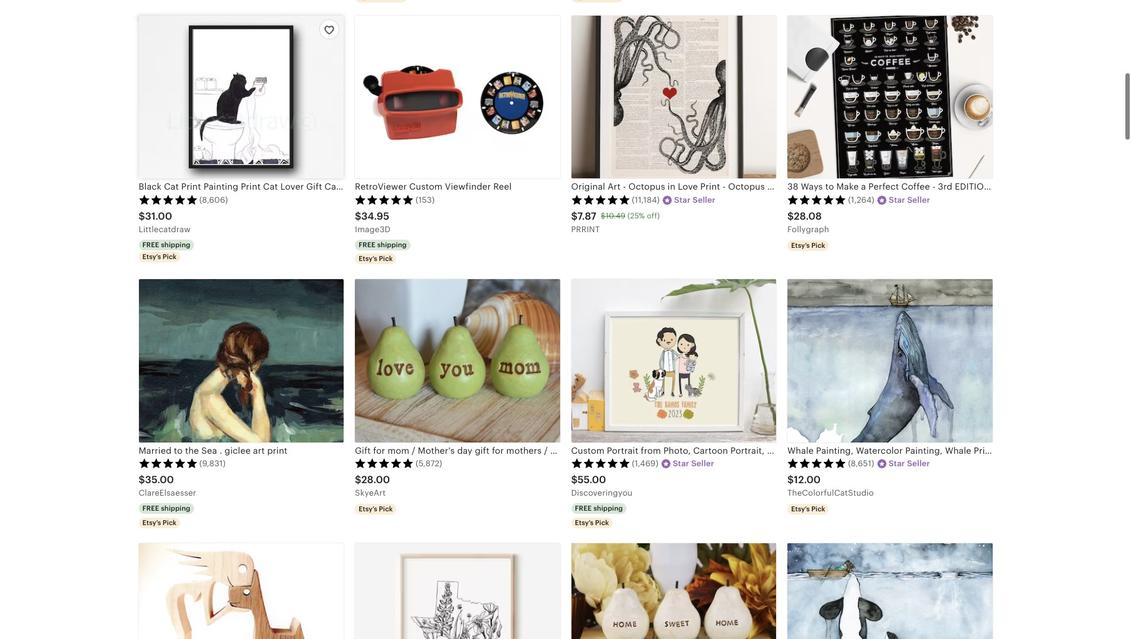 Task type: locate. For each thing, give the bounding box(es) containing it.
free down clareelsaesser
[[142, 505, 159, 512]]

$ inside $ 35.00 clareelsaesser
[[139, 474, 145, 486]]

etsy's down 12.00
[[791, 506, 810, 513]]

$ up clareelsaesser
[[139, 474, 145, 486]]

seller for 28.08
[[908, 195, 930, 205]]

whale painting, watercolor painting, whale print, whale and boat, whale art, whale nursery, humpback whale, print titled, "fathoms below" image
[[788, 280, 993, 442]]

seller
[[693, 195, 716, 205], [908, 195, 930, 205], [692, 459, 714, 468], [907, 459, 930, 468]]

(1,469)
[[632, 459, 659, 468]]

seller right (8,651) on the right of page
[[907, 459, 930, 468]]

$ inside $ 28.00 skyeart
[[355, 474, 361, 486]]

image3d
[[355, 225, 391, 234]]

star seller
[[674, 195, 716, 205], [889, 195, 930, 205], [673, 459, 714, 468], [889, 459, 930, 468]]

giclee
[[225, 446, 251, 456]]

$ inside $ 55.00 discoveringyou
[[571, 474, 578, 486]]

$ up discoveringyou
[[571, 474, 578, 486]]

38 ways to make a perfect coffee - 3rd edition - home print, coffee gift, coffee poster, kitchen print image
[[788, 16, 993, 179]]

5 out of 5 stars image for 28.00
[[355, 458, 414, 468]]

(11,184)
[[632, 195, 660, 205]]

2 horizontal spatial free shipping
[[575, 505, 623, 512]]

$ 12.00 thecolorfulcatstudio
[[788, 474, 874, 498]]

star seller for 55.00
[[673, 459, 714, 468]]

star seller right (8,651) on the right of page
[[889, 459, 930, 468]]

$ for 31.00
[[139, 210, 145, 222]]

10.49
[[606, 212, 626, 221]]

star
[[674, 195, 691, 205], [889, 195, 906, 205], [673, 459, 689, 468], [889, 459, 905, 468]]

etsy's
[[791, 242, 810, 249], [142, 253, 161, 261], [359, 255, 377, 263], [359, 506, 377, 513], [791, 506, 810, 513], [142, 519, 161, 526], [575, 519, 594, 526]]

star right (1,264)
[[889, 195, 906, 205]]

shipping down image3d
[[377, 241, 407, 249]]

free shipping
[[359, 241, 407, 249], [142, 505, 191, 512], [575, 505, 623, 512]]

$ up follygraph
[[788, 210, 794, 222]]

print
[[267, 446, 288, 456]]

$ for 28.00
[[355, 474, 361, 486]]

free
[[142, 241, 159, 249], [359, 241, 376, 249], [142, 505, 159, 512], [575, 505, 592, 512]]

5 out of 5 stars image down the retroviewer
[[355, 195, 414, 205]]

free shipping for 34.95
[[359, 241, 407, 249]]

etsy's down follygraph
[[791, 242, 810, 249]]

pick down thecolorfulcatstudio
[[812, 506, 826, 513]]

5 out of 5 stars image up 12.00
[[788, 458, 847, 468]]

free shipping down image3d
[[359, 241, 407, 249]]

original art - octopus in love print - octopus art - new home gift - sea animal print - love wall art - bedroom decor teens - sea067 image
[[571, 16, 776, 179]]

pick
[[812, 242, 826, 249], [163, 253, 177, 261], [379, 255, 393, 263], [379, 506, 393, 513], [812, 506, 826, 513], [163, 519, 177, 526], [595, 519, 609, 526]]

7.87
[[578, 210, 597, 222]]

discoveringyou
[[571, 489, 633, 498]]

free shipping down clareelsaesser
[[142, 505, 191, 512]]

star right "(11,184)"
[[674, 195, 691, 205]]

follygraph
[[788, 225, 829, 234]]

custom
[[409, 182, 443, 192]]

(5,872)
[[416, 459, 442, 468]]

seller right "(11,184)"
[[693, 195, 716, 205]]

shipping down discoveringyou
[[594, 505, 623, 512]]

$ for 35.00
[[139, 474, 145, 486]]

$ for 28.08
[[788, 210, 794, 222]]

free down discoveringyou
[[575, 505, 592, 512]]

$ up 'skyeart'
[[355, 474, 361, 486]]

etsy's pick down clareelsaesser
[[142, 519, 177, 526]]

5 out of 5 stars image up 31.00
[[139, 195, 198, 205]]

5 out of 5 stars image down to
[[139, 458, 198, 468]]

(25%
[[628, 212, 645, 221]]

shipping down clareelsaesser
[[161, 505, 191, 512]]

free shipping down discoveringyou
[[575, 505, 623, 512]]

5 out of 5 stars image up 28.00
[[355, 458, 414, 468]]

star right (8,651) on the right of page
[[889, 459, 905, 468]]

$ inside $ 12.00 thecolorfulcatstudio
[[788, 474, 794, 486]]

$ for 55.00
[[571, 474, 578, 486]]

skyeart
[[355, 489, 386, 498]]

free down littlecatdraw
[[142, 241, 159, 249]]

free inside the free shipping etsy's pick
[[142, 241, 159, 249]]

prrint
[[571, 225, 600, 234]]

shipping for 55.00
[[594, 505, 623, 512]]

shipping down littlecatdraw
[[161, 241, 191, 249]]

$ up image3d
[[355, 210, 361, 222]]

0 horizontal spatial free shipping
[[142, 505, 191, 512]]

shipping inside the free shipping etsy's pick
[[161, 241, 191, 249]]

star right "(1,469)"
[[673, 459, 689, 468]]

star seller right "(1,469)"
[[673, 459, 714, 468]]

star seller right (1,264)
[[889, 195, 930, 205]]

$ inside $ 34.95 image3d
[[355, 210, 361, 222]]

star seller right "(11,184)"
[[674, 195, 716, 205]]

to
[[174, 446, 183, 456]]

(8,606)
[[199, 195, 228, 205]]

free down image3d
[[359, 241, 376, 249]]

seller for 12.00
[[907, 459, 930, 468]]

$ inside $ 28.08 follygraph
[[788, 210, 794, 222]]

etsy's pick down thecolorfulcatstudio
[[791, 506, 826, 513]]

black cat print painting print cat lover gift cat decor cat art decor wall art home decor cat lover gift unframed select your print image
[[139, 16, 344, 179]]

5 out of 5 stars image up 28.08
[[788, 195, 847, 205]]

1 horizontal spatial free shipping
[[359, 241, 407, 249]]

.
[[220, 446, 222, 456]]

retroviewer
[[355, 182, 407, 192]]

retroviewer custom viewfinder reel
[[355, 182, 512, 192]]

$ 28.00 skyeart
[[355, 474, 390, 498]]

etsy's inside the free shipping etsy's pick
[[142, 253, 161, 261]]

viewfinder
[[445, 182, 491, 192]]

$
[[139, 210, 145, 222], [355, 210, 361, 222], [571, 210, 578, 222], [788, 210, 794, 222], [601, 212, 606, 221], [139, 474, 145, 486], [355, 474, 361, 486], [571, 474, 578, 486], [788, 474, 794, 486]]

5 out of 5 stars image for 31.00
[[139, 195, 198, 205]]

pick down image3d
[[379, 255, 393, 263]]

5 out of 5 stars image
[[139, 195, 198, 205], [355, 195, 414, 205], [571, 195, 630, 205], [788, 195, 847, 205], [139, 458, 198, 468], [355, 458, 414, 468], [571, 458, 630, 468], [788, 458, 847, 468]]

sea
[[201, 446, 217, 456]]

etsy's pick
[[791, 242, 826, 249], [359, 255, 393, 263], [359, 506, 393, 513], [791, 506, 826, 513], [142, 519, 177, 526], [575, 519, 609, 526]]

$ up littlecatdraw
[[139, 210, 145, 222]]

35.00
[[145, 474, 174, 486]]

shipping
[[161, 241, 191, 249], [377, 241, 407, 249], [161, 505, 191, 512], [594, 505, 623, 512]]

etsy's pick down discoveringyou
[[575, 519, 609, 526]]

clareelsaesser
[[139, 489, 196, 498]]

shipping for 35.00
[[161, 505, 191, 512]]

the
[[185, 446, 199, 456]]

free shipping for 55.00
[[575, 505, 623, 512]]

$ inside $ 31.00 littlecatdraw
[[139, 210, 145, 222]]

seller right "(1,469)"
[[692, 459, 714, 468]]

5 out of 5 stars image up the 55.00 on the bottom right
[[571, 458, 630, 468]]

5 out of 5 stars image for 28.08
[[788, 195, 847, 205]]

orca painting, watercolor painting, whale painting, orca and girl, killer whale, whale nursery, whale print, boy and girl versions available image
[[788, 543, 993, 639]]

$ up prrint
[[571, 210, 578, 222]]

star seller for 28.08
[[889, 195, 930, 205]]

55.00
[[578, 474, 606, 486]]

$ up thecolorfulcatstudio
[[788, 474, 794, 486]]

seller right (1,264)
[[908, 195, 930, 205]]

pick down follygraph
[[812, 242, 826, 249]]

pick down littlecatdraw
[[163, 253, 177, 261]]

etsy's down littlecatdraw
[[142, 253, 161, 261]]



Task type: describe. For each thing, give the bounding box(es) containing it.
gift for mom / mother's day gift for mothers / gift from daughter, son, child, children / 3 green love you mom pears / farmhouse table decor image
[[355, 280, 560, 442]]

etsy's down clareelsaesser
[[142, 519, 161, 526]]

(8,651)
[[848, 459, 875, 468]]

star for 28.08
[[889, 195, 906, 205]]

etsy's down discoveringyou
[[575, 519, 594, 526]]

31.00
[[145, 210, 172, 222]]

(1,264)
[[848, 195, 875, 205]]

star for 55.00
[[673, 459, 689, 468]]

$ 34.95 image3d
[[355, 210, 391, 234]]

$ 35.00 clareelsaesser
[[139, 474, 196, 498]]

$ 7.87 $ 10.49 (25% off) prrint
[[571, 210, 660, 234]]

reel
[[494, 182, 512, 192]]

5 out of 5 stars image for 34.95
[[355, 195, 414, 205]]

(153)
[[416, 195, 435, 205]]

12.00
[[794, 474, 821, 486]]

5 out of 5 stars image up the 7.87 in the top of the page
[[571, 195, 630, 205]]

free for 55.00
[[575, 505, 592, 512]]

off)
[[647, 212, 660, 221]]

free for 35.00
[[142, 505, 159, 512]]

34.95
[[361, 210, 390, 222]]

$ 55.00 discoveringyou
[[571, 474, 633, 498]]

etsy's down image3d
[[359, 255, 377, 263]]

pick down 'skyeart'
[[379, 506, 393, 513]]

art
[[253, 446, 265, 456]]

littlecatdraw
[[139, 225, 191, 234]]

$ right the 7.87 in the top of the page
[[601, 212, 606, 221]]

28.08
[[794, 210, 822, 222]]

etsy's pick down follygraph
[[791, 242, 826, 249]]

texas art, texas print, texas art print, texas wall art, texas gift image
[[355, 543, 560, 639]]

shipping for 34.95
[[377, 241, 407, 249]]

etsy's pick down image3d
[[359, 255, 393, 263]]

pick down clareelsaesser
[[163, 519, 177, 526]]

married
[[139, 446, 172, 456]]

5 out of 5 stars image for 12.00
[[788, 458, 847, 468]]

pick inside the free shipping etsy's pick
[[163, 253, 177, 261]]

star for 12.00
[[889, 459, 905, 468]]

etsy's pick down 'skyeart'
[[359, 506, 393, 513]]

a woman and her dog; original wood sculpture 2virgule5d interior decoration image
[[139, 543, 344, 639]]

28.00
[[361, 474, 390, 486]]

married to the sea . giclee art print image
[[139, 280, 344, 442]]

pick down discoveringyou
[[595, 519, 609, 526]]

star seller for 12.00
[[889, 459, 930, 468]]

$ 28.08 follygraph
[[788, 210, 829, 234]]

home sweet home pears / three handmade decorative inspirational message clay pears / vintage white, birthday mom grandma best friend gift image
[[571, 543, 776, 639]]

married to the sea . giclee art print
[[139, 446, 288, 456]]

retroviewer custom viewfinder reel image
[[355, 16, 560, 179]]

seller for 55.00
[[692, 459, 714, 468]]

custom portrait from photo, cartoon portrait, printed family illustration, custom portrait personalized print, gift for him, custom drawing image
[[571, 280, 776, 442]]

$ for 34.95
[[355, 210, 361, 222]]

$ for 7.87
[[571, 210, 578, 222]]

free for 34.95
[[359, 241, 376, 249]]

5 out of 5 stars image for 35.00
[[139, 458, 198, 468]]

thecolorfulcatstudio
[[788, 489, 874, 498]]

etsy's down 'skyeart'
[[359, 506, 377, 513]]

$ for 12.00
[[788, 474, 794, 486]]

free shipping for 35.00
[[142, 505, 191, 512]]

5 out of 5 stars image for 55.00
[[571, 458, 630, 468]]

$ 31.00 littlecatdraw
[[139, 210, 191, 234]]

(9,831)
[[199, 459, 226, 468]]

free shipping etsy's pick
[[142, 241, 191, 261]]



Task type: vqa. For each thing, say whether or not it's contained in the screenshot.
Gift Ideas link
no



